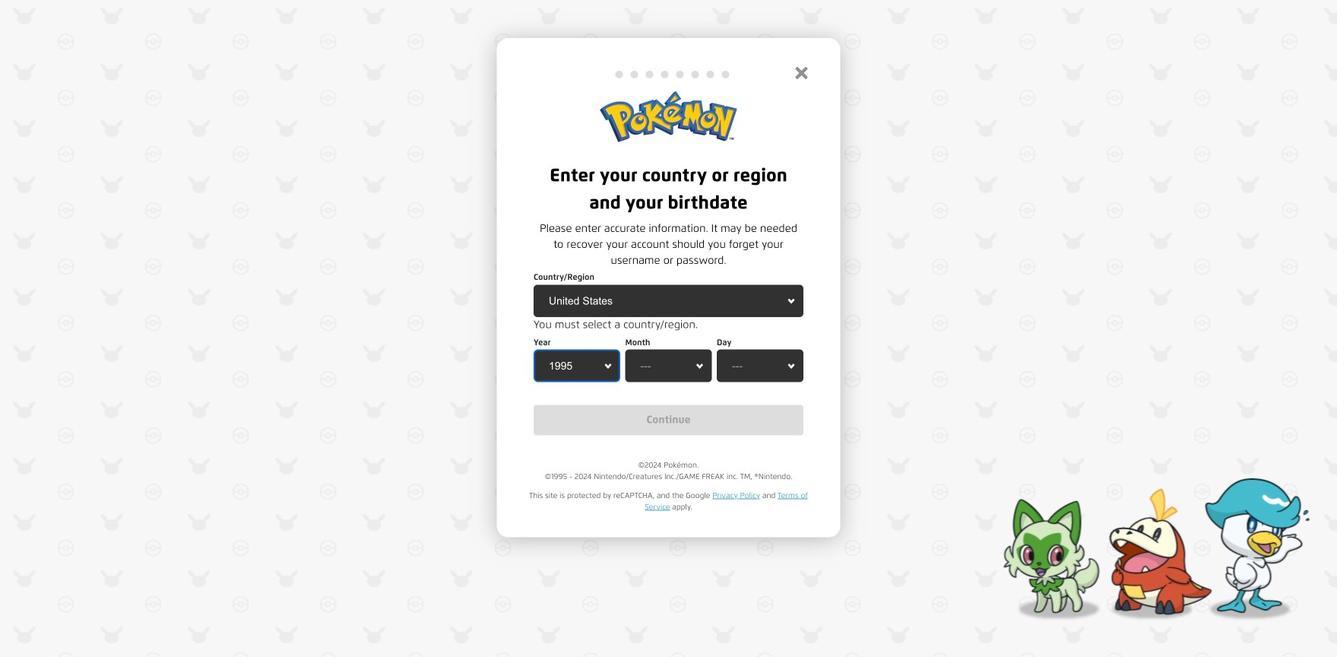 Task type: vqa. For each thing, say whether or not it's contained in the screenshot.
the bottommost Requirement not met icon
no



Task type: locate. For each thing, give the bounding box(es) containing it.
close image
[[792, 63, 812, 83]]

progress bar
[[608, 71, 730, 78]]

pokémon image
[[586, 86, 751, 147]]



